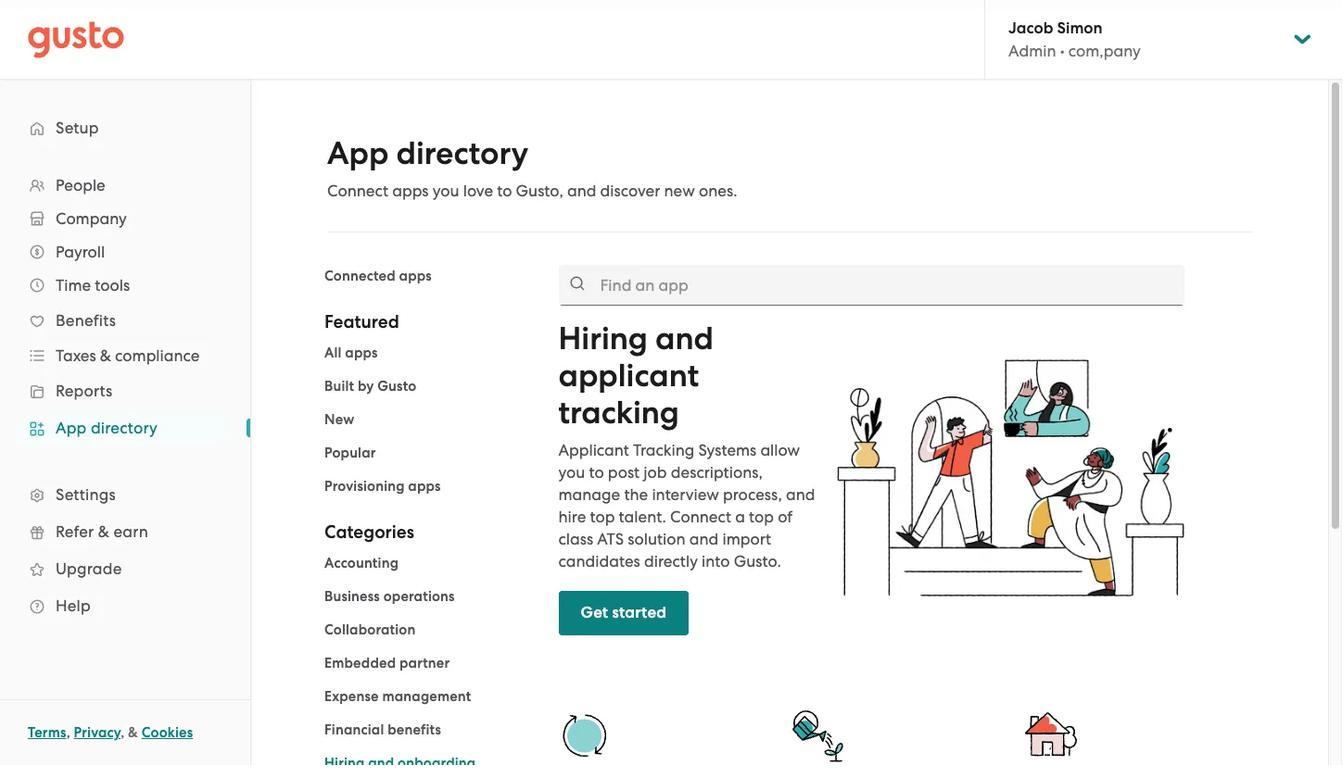 Task type: locate. For each thing, give the bounding box(es) containing it.
, left privacy
[[66, 725, 70, 742]]

connect up connected
[[327, 182, 388, 200]]

apps right connected
[[399, 268, 432, 285]]

privacy link
[[74, 725, 121, 742]]

settings link
[[19, 478, 232, 512]]

job
[[644, 464, 667, 482]]

app inside app directory connect apps you love to gusto, and discover new ones.
[[327, 134, 389, 172]]

apps for all apps
[[345, 345, 378, 362]]

0 vertical spatial you
[[433, 182, 459, 200]]

directory down reports link
[[91, 419, 158, 438]]

app
[[327, 134, 389, 172], [56, 419, 87, 438]]

directory for app directory connect apps you love to gusto, and discover new ones.
[[396, 134, 529, 172]]

& left cookies "button"
[[128, 725, 138, 742]]

benefits
[[56, 311, 116, 330]]

0 vertical spatial &
[[100, 347, 111, 365]]

expense management link
[[325, 689, 471, 706]]

1 , from the left
[[66, 725, 70, 742]]

to down applicant
[[589, 464, 604, 482]]

popular
[[325, 445, 376, 462]]

app for app directory
[[56, 419, 87, 438]]

com,pany
[[1069, 42, 1141, 60]]

0 vertical spatial connect
[[327, 182, 388, 200]]

financial benefits
[[325, 722, 441, 739]]

home image
[[28, 21, 124, 58]]

apps left love
[[392, 182, 429, 200]]

apps for connected apps
[[399, 268, 432, 285]]

1 horizontal spatial you
[[559, 464, 585, 482]]

payroll
[[56, 243, 105, 261]]

jacob simon admin • com,pany
[[1009, 19, 1141, 60]]

1 horizontal spatial top
[[749, 508, 774, 527]]

categories
[[325, 522, 414, 543]]

settings
[[56, 486, 116, 504]]

discover
[[600, 182, 660, 200]]

built by gusto
[[325, 378, 417, 395]]

1 vertical spatial connect
[[670, 508, 731, 527]]

1 top from the left
[[590, 508, 615, 527]]

connect down interview
[[670, 508, 731, 527]]

None search field
[[559, 265, 1185, 306]]

0 horizontal spatial app
[[56, 419, 87, 438]]

by
[[358, 378, 374, 395]]

list containing people
[[0, 169, 250, 625]]

taxes & compliance button
[[19, 339, 232, 373]]

connect
[[327, 182, 388, 200], [670, 508, 731, 527]]

0 horizontal spatial you
[[433, 182, 459, 200]]

directory inside app directory connect apps you love to gusto, and discover new ones.
[[396, 134, 529, 172]]

•
[[1060, 42, 1065, 60]]

to inside hiring and applicant tracking applicant tracking systems allow you to post job descriptions, manage the interview process, and hire top talent. connect a top of class ats solution and import candidates directly into gusto.
[[589, 464, 604, 482]]

1 vertical spatial &
[[98, 523, 109, 541]]

& inside dropdown button
[[100, 347, 111, 365]]

provisioning apps
[[325, 478, 441, 495]]

built
[[325, 378, 354, 395]]

2 , from the left
[[121, 725, 125, 742]]

connected apps link
[[325, 268, 432, 285]]

time tools
[[56, 276, 130, 295]]

simon
[[1057, 19, 1103, 38]]

1 horizontal spatial connect
[[670, 508, 731, 527]]

0 vertical spatial app
[[327, 134, 389, 172]]

provisioning apps link
[[325, 478, 441, 495]]

& for compliance
[[100, 347, 111, 365]]

0 horizontal spatial to
[[497, 182, 512, 200]]

directory inside app directory link
[[91, 419, 158, 438]]

and right the gusto,
[[567, 182, 597, 200]]

financial
[[325, 722, 384, 739]]

gusto navigation element
[[0, 80, 250, 655]]

to
[[497, 182, 512, 200], [589, 464, 604, 482]]

provisioning
[[325, 478, 405, 495]]

top right a
[[749, 508, 774, 527]]

list containing accounting
[[325, 553, 531, 766]]

list
[[0, 169, 250, 625], [325, 342, 531, 498], [325, 553, 531, 766]]

and inside app directory connect apps you love to gusto, and discover new ones.
[[567, 182, 597, 200]]

taxes
[[56, 347, 96, 365]]

tracking
[[633, 441, 695, 460]]

all apps
[[325, 345, 378, 362]]

list containing all apps
[[325, 342, 531, 498]]

to right love
[[497, 182, 512, 200]]

top up ats
[[590, 508, 615, 527]]

1 horizontal spatial directory
[[396, 134, 529, 172]]

1 horizontal spatial ,
[[121, 725, 125, 742]]

descriptions,
[[671, 464, 763, 482]]

directory
[[396, 134, 529, 172], [91, 419, 158, 438]]

payroll button
[[19, 235, 232, 269]]

time tools button
[[19, 269, 232, 302]]

taxes & compliance
[[56, 347, 200, 365]]

0 vertical spatial to
[[497, 182, 512, 200]]

to inside app directory connect apps you love to gusto, and discover new ones.
[[497, 182, 512, 200]]

people
[[56, 176, 105, 195]]

applicant
[[559, 441, 629, 460]]

you left love
[[433, 182, 459, 200]]

& inside "link"
[[98, 523, 109, 541]]

directory up love
[[396, 134, 529, 172]]

refer & earn
[[56, 523, 148, 541]]

App Search field
[[559, 265, 1185, 306]]

apps right all
[[345, 345, 378, 362]]

& left earn
[[98, 523, 109, 541]]

refer & earn link
[[19, 515, 232, 549]]

0 horizontal spatial connect
[[327, 182, 388, 200]]

upgrade
[[56, 560, 122, 578]]

&
[[100, 347, 111, 365], [98, 523, 109, 541], [128, 725, 138, 742]]

of
[[778, 508, 793, 527]]

apps right the provisioning
[[408, 478, 441, 495]]

admin
[[1009, 42, 1056, 60]]

connected
[[325, 268, 396, 285]]

expense
[[325, 689, 379, 706]]

& right taxes
[[100, 347, 111, 365]]

privacy
[[74, 725, 121, 742]]

1 horizontal spatial app
[[327, 134, 389, 172]]

talent.
[[619, 508, 666, 527]]

0 horizontal spatial directory
[[91, 419, 158, 438]]

app inside list
[[56, 419, 87, 438]]

compliance
[[115, 347, 200, 365]]

list for featured
[[325, 342, 531, 498]]

1 horizontal spatial to
[[589, 464, 604, 482]]

terms link
[[28, 725, 66, 742]]

and
[[567, 182, 597, 200], [655, 320, 714, 358], [786, 486, 815, 504], [690, 530, 719, 549]]

process,
[[723, 486, 782, 504]]

embedded partner
[[325, 655, 450, 672]]

1 vertical spatial to
[[589, 464, 604, 482]]

0 vertical spatial directory
[[396, 134, 529, 172]]

jacob
[[1009, 19, 1054, 38]]

0 horizontal spatial top
[[590, 508, 615, 527]]

upgrade link
[[19, 553, 232, 586]]

tools
[[95, 276, 130, 295]]

1 vertical spatial app
[[56, 419, 87, 438]]

1 vertical spatial you
[[559, 464, 585, 482]]

setup link
[[19, 111, 232, 145]]

you
[[433, 182, 459, 200], [559, 464, 585, 482]]

hiring and applicant tracking applicant tracking systems allow you to post job descriptions, manage the interview process, and hire top talent. connect a top of class ats solution and import candidates directly into gusto.
[[559, 320, 815, 571]]

apps for provisioning apps
[[408, 478, 441, 495]]

tracking
[[559, 394, 679, 432]]

you up manage
[[559, 464, 585, 482]]

1 vertical spatial directory
[[91, 419, 158, 438]]

0 horizontal spatial ,
[[66, 725, 70, 742]]

, left cookies "button"
[[121, 725, 125, 742]]

all
[[325, 345, 342, 362]]

time
[[56, 276, 91, 295]]



Task type: vqa. For each thing, say whether or not it's contained in the screenshot.
Descriptions,
yes



Task type: describe. For each thing, give the bounding box(es) containing it.
get
[[581, 604, 608, 623]]

app directory
[[56, 419, 158, 438]]

business operations link
[[325, 589, 455, 605]]

company
[[56, 210, 127, 228]]

earn
[[114, 523, 148, 541]]

ones.
[[699, 182, 738, 200]]

cookies
[[142, 725, 193, 742]]

connect inside hiring and applicant tracking applicant tracking systems allow you to post job descriptions, manage the interview process, and hire top talent. connect a top of class ats solution and import candidates directly into gusto.
[[670, 508, 731, 527]]

terms , privacy , & cookies
[[28, 725, 193, 742]]

directory for app directory
[[91, 419, 158, 438]]

operations
[[383, 589, 455, 605]]

app directory connect apps you love to gusto, and discover new ones.
[[327, 134, 738, 200]]

gusto,
[[516, 182, 563, 200]]

apps inside app directory connect apps you love to gusto, and discover new ones.
[[392, 182, 429, 200]]

accounting link
[[325, 555, 399, 572]]

list for categories
[[325, 553, 531, 766]]

new link
[[325, 412, 355, 428]]

gusto.
[[734, 553, 781, 571]]

cookies button
[[142, 722, 193, 744]]

a
[[735, 508, 745, 527]]

financial benefits link
[[325, 722, 441, 739]]

connected apps
[[325, 268, 432, 285]]

and right hiring
[[655, 320, 714, 358]]

class
[[559, 530, 593, 549]]

hire
[[559, 508, 586, 527]]

into
[[702, 553, 730, 571]]

2 vertical spatial &
[[128, 725, 138, 742]]

collaboration link
[[325, 622, 416, 639]]

featured
[[325, 311, 399, 333]]

manage
[[559, 486, 620, 504]]

embedded partner link
[[325, 655, 450, 672]]

2 top from the left
[[749, 508, 774, 527]]

reports
[[56, 382, 113, 400]]

setup
[[56, 119, 99, 137]]

get started
[[581, 604, 667, 623]]

the
[[624, 486, 648, 504]]

and up of
[[786, 486, 815, 504]]

business
[[325, 589, 380, 605]]

allow
[[761, 441, 800, 460]]

app directory link
[[19, 412, 232, 445]]

directly
[[644, 553, 698, 571]]

you inside hiring and applicant tracking applicant tracking systems allow you to post job descriptions, manage the interview process, and hire top talent. connect a top of class ats solution and import candidates directly into gusto.
[[559, 464, 585, 482]]

management
[[382, 689, 471, 706]]

built by gusto link
[[325, 378, 417, 395]]

expense management
[[325, 689, 471, 706]]

refer
[[56, 523, 94, 541]]

solution
[[628, 530, 686, 549]]

popular link
[[325, 445, 376, 462]]

app for app directory connect apps you love to gusto, and discover new ones.
[[327, 134, 389, 172]]

systems
[[699, 441, 757, 460]]

connect inside app directory connect apps you love to gusto, and discover new ones.
[[327, 182, 388, 200]]

you inside app directory connect apps you love to gusto, and discover new ones.
[[433, 182, 459, 200]]

company button
[[19, 202, 232, 235]]

post
[[608, 464, 640, 482]]

new
[[325, 412, 355, 428]]

help
[[56, 597, 91, 616]]

love
[[463, 182, 493, 200]]

business operations
[[325, 589, 455, 605]]

get started button
[[559, 591, 689, 636]]

hiring
[[559, 320, 648, 358]]

gusto
[[378, 378, 417, 395]]

terms
[[28, 725, 66, 742]]

& for earn
[[98, 523, 109, 541]]

partner
[[400, 655, 450, 672]]

import
[[723, 530, 771, 549]]

started
[[612, 604, 667, 623]]

interview
[[652, 486, 719, 504]]

benefits link
[[19, 304, 232, 337]]

benefits
[[388, 722, 441, 739]]

accounting
[[325, 555, 399, 572]]

collaboration
[[325, 622, 416, 639]]

and up into
[[690, 530, 719, 549]]

candidates
[[559, 553, 640, 571]]

all apps link
[[325, 345, 378, 362]]

applicant
[[559, 357, 699, 395]]

reports link
[[19, 375, 232, 408]]

help link
[[19, 590, 232, 623]]



